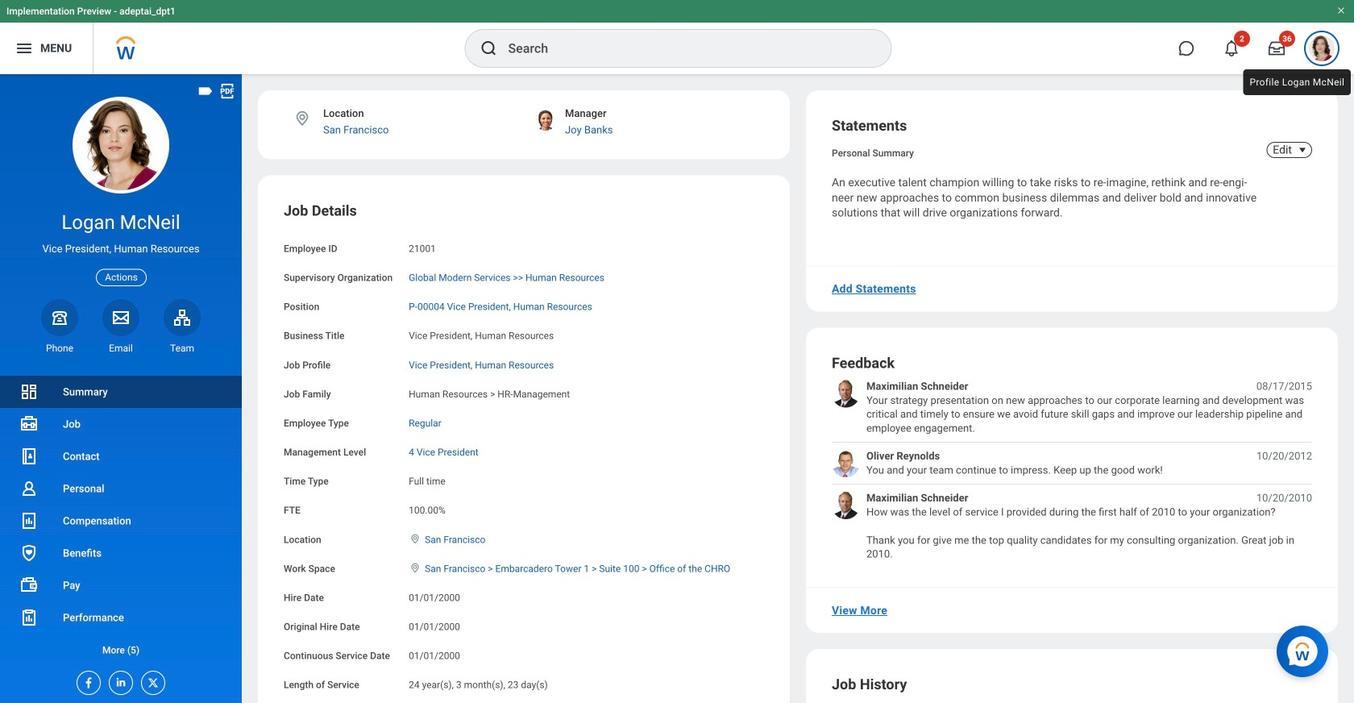 Task type: vqa. For each thing, say whether or not it's contained in the screenshot.
Level 1 - First Counseling: Laurie Jenkins's -
no



Task type: describe. For each thing, give the bounding box(es) containing it.
1 horizontal spatial list
[[832, 379, 1313, 561]]

phone logan mcneil element
[[41, 342, 78, 355]]

location image
[[409, 562, 422, 574]]

job image
[[19, 414, 39, 434]]

x image
[[142, 672, 160, 689]]

search image
[[479, 39, 499, 58]]

facebook image
[[77, 672, 95, 689]]

team logan mcneil element
[[164, 342, 201, 355]]

personal image
[[19, 479, 39, 498]]

notifications large image
[[1224, 40, 1240, 56]]

0 vertical spatial location image
[[294, 110, 311, 127]]

profile logan mcneil image
[[1310, 35, 1335, 65]]

compensation image
[[19, 511, 39, 531]]

tag image
[[197, 82, 214, 100]]

Search Workday  search field
[[508, 31, 858, 66]]

pay image
[[19, 576, 39, 595]]

1 vertical spatial location image
[[409, 533, 422, 545]]

full time element
[[409, 473, 446, 487]]

caret down image
[[1293, 144, 1313, 156]]



Task type: locate. For each thing, give the bounding box(es) containing it.
group
[[284, 201, 764, 703]]

tooltip
[[1241, 66, 1355, 98]]

2 employee's photo (maximilian schneider) image from the top
[[832, 491, 860, 519]]

view printable version (pdf) image
[[219, 82, 236, 100]]

email logan mcneil element
[[102, 342, 140, 355]]

contact image
[[19, 447, 39, 466]]

employee's photo (maximilian schneider) image
[[832, 379, 860, 407], [832, 491, 860, 519]]

benefits image
[[19, 543, 39, 563]]

employee's photo (oliver reynolds) image
[[832, 449, 860, 477]]

1 employee's photo (maximilian schneider) image from the top
[[832, 379, 860, 407]]

view team image
[[173, 308, 192, 327]]

1 vertical spatial employee's photo (maximilian schneider) image
[[832, 491, 860, 519]]

navigation pane region
[[0, 74, 242, 703]]

phone image
[[48, 308, 71, 327]]

1 horizontal spatial location image
[[409, 533, 422, 545]]

location image
[[294, 110, 311, 127], [409, 533, 422, 545]]

0 horizontal spatial location image
[[294, 110, 311, 127]]

linkedin image
[[110, 672, 127, 689]]

list
[[0, 376, 242, 666], [832, 379, 1313, 561]]

inbox large image
[[1269, 40, 1285, 56]]

justify image
[[15, 39, 34, 58]]

banner
[[0, 0, 1355, 74]]

employee's photo (maximilian schneider) image up employee's photo (oliver reynolds)
[[832, 379, 860, 407]]

0 horizontal spatial list
[[0, 376, 242, 666]]

close environment banner image
[[1337, 6, 1347, 15]]

0 vertical spatial employee's photo (maximilian schneider) image
[[832, 379, 860, 407]]

summary image
[[19, 382, 39, 402]]

personal summary element
[[832, 144, 914, 159]]

employee's photo (maximilian schneider) image down employee's photo (oliver reynolds)
[[832, 491, 860, 519]]

performance image
[[19, 608, 39, 627]]

mail image
[[111, 308, 131, 327]]



